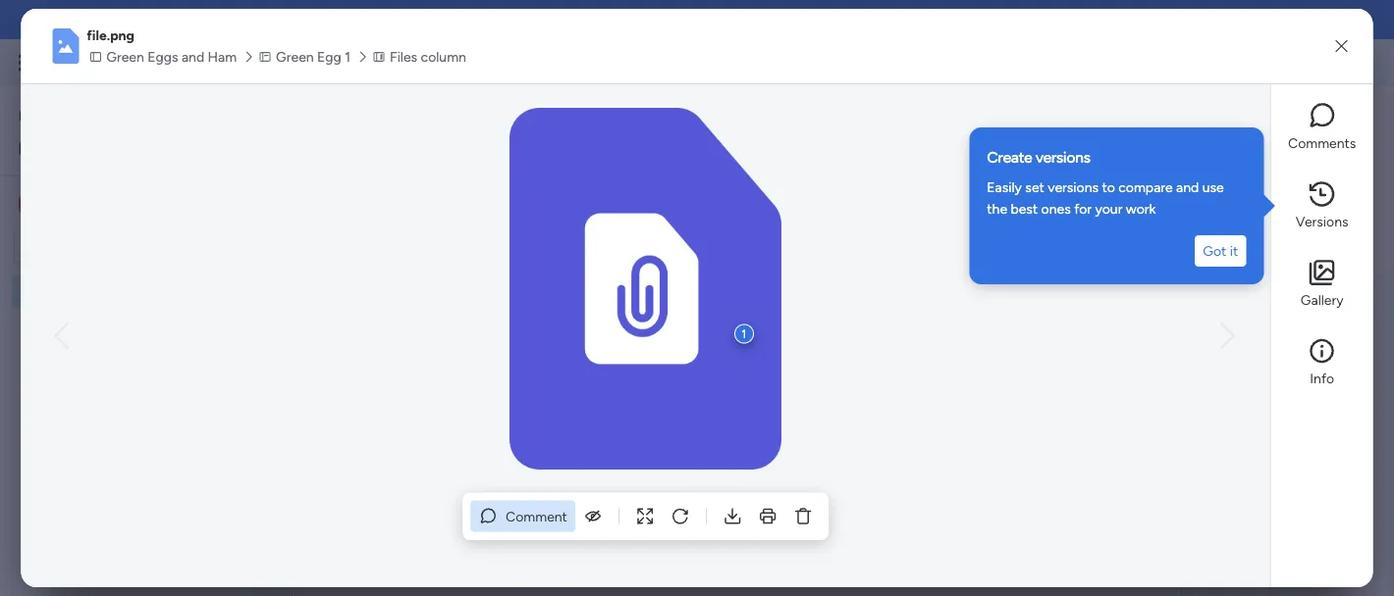 Task type: locate. For each thing, give the bounding box(es) containing it.
green up "manage"
[[298, 105, 370, 138]]

email
[[456, 11, 491, 28], [879, 11, 914, 28], [985, 11, 1020, 28]]

2 of from the left
[[747, 145, 760, 161]]

list box
[[0, 271, 250, 573]]

easily set versions to compare and use the best ones for your work
[[987, 179, 1224, 218]]

1 vertical spatial set
[[1025, 179, 1044, 196]]

owners,
[[521, 145, 569, 161]]

1 of from the left
[[409, 145, 422, 161]]

autopilot image
[[1214, 175, 1231, 200]]

of
[[409, 145, 422, 161], [747, 145, 760, 161]]

column
[[421, 49, 466, 65]]

eggs up type
[[376, 105, 432, 138]]

my work image
[[18, 139, 35, 157]]

dapulse integrations image
[[1011, 181, 1026, 196]]

2 horizontal spatial email
[[985, 11, 1020, 28]]

blank view button
[[492, 173, 586, 204]]

your up column
[[423, 11, 452, 28]]

create
[[987, 148, 1032, 167]]

change email address
[[930, 11, 1075, 28]]

manage any type of project. assign owners, set timelines and keep track of where your project stands. button
[[297, 141, 957, 165]]

0 vertical spatial ham
[[208, 49, 237, 65]]

work right monday
[[159, 52, 194, 74]]

0 horizontal spatial set
[[572, 145, 591, 161]]

the
[[987, 201, 1007, 218]]

green
[[106, 49, 144, 65], [276, 49, 314, 65], [298, 105, 370, 138]]

green for green egg 1 button
[[276, 49, 314, 65]]

and right monday
[[182, 49, 204, 65]]

3 email from the left
[[985, 11, 1020, 28]]

resend email link
[[827, 11, 914, 28]]

ham up assign
[[491, 105, 548, 138]]

project
[[836, 145, 880, 161]]

ham
[[208, 49, 237, 65], [491, 105, 548, 138]]

main content
[[260, 211, 1394, 597]]

/
[[1302, 113, 1307, 130]]

0 horizontal spatial green eggs and ham
[[106, 49, 237, 65]]

download image
[[1126, 290, 1146, 309]]

versions up for
[[1048, 179, 1099, 196]]

0 vertical spatial your
[[423, 11, 452, 28]]

0 vertical spatial set
[[572, 145, 591, 161]]

0 horizontal spatial of
[[409, 145, 422, 161]]

your
[[423, 11, 452, 28], [805, 145, 832, 161], [1095, 201, 1123, 218]]

person button
[[630, 225, 737, 256]]

manage
[[300, 145, 349, 161]]

work inside easily set versions to compare and use the best ones for your work
[[1126, 201, 1156, 218]]

1 vertical spatial eggs
[[376, 105, 432, 138]]

1 horizontal spatial set
[[1025, 179, 1044, 196]]

home image
[[18, 104, 37, 124]]

samiamgreeneggsnham27@gmail.com
[[553, 11, 808, 28]]

set right owners,
[[572, 145, 591, 161]]

2 vertical spatial 1
[[742, 327, 746, 341]]

1 horizontal spatial of
[[747, 145, 760, 161]]

comment button
[[470, 501, 575, 532]]

green down file.png
[[106, 49, 144, 65]]

email right change
[[985, 11, 1020, 28]]

your down to
[[1095, 201, 1123, 218]]

0 vertical spatial 1
[[345, 49, 351, 65]]

manage any type of project. assign owners, set timelines and keep track of where your project stands.
[[300, 145, 927, 161]]

add widget button
[[411, 225, 527, 256]]

eggs inside button
[[147, 49, 178, 65]]

eggs left management on the top left
[[147, 49, 178, 65]]

green eggs and ham button
[[87, 46, 243, 68]]

green eggs and ham up 'project.' at the left top
[[298, 105, 548, 138]]

green eggs and ham
[[106, 49, 237, 65], [298, 105, 548, 138]]

work down the compare
[[1126, 201, 1156, 218]]

work
[[159, 52, 194, 74], [1126, 201, 1156, 218]]

automate
[[1238, 180, 1300, 197]]

green egg 1 button
[[256, 46, 356, 68]]

best
[[1011, 201, 1038, 218]]

2 email from the left
[[879, 11, 914, 28]]

of right "track"
[[747, 145, 760, 161]]

blank
[[507, 180, 540, 197]]

set
[[572, 145, 591, 161], [1025, 179, 1044, 196]]

see plans button
[[317, 48, 411, 78]]

set up best
[[1025, 179, 1044, 196]]

track
[[713, 145, 744, 161]]

versions inside easily set versions to compare and use the best ones for your work
[[1048, 179, 1099, 196]]

and inside button
[[653, 145, 676, 161]]

project.
[[426, 145, 473, 161]]

0 vertical spatial green eggs and ham
[[106, 49, 237, 65]]

monday work management
[[87, 52, 305, 74]]

see plans
[[343, 54, 403, 71]]

2 horizontal spatial 1
[[1311, 113, 1317, 130]]

2 horizontal spatial your
[[1095, 201, 1123, 218]]

1 vertical spatial your
[[805, 145, 832, 161]]

ham left green egg 1 button
[[208, 49, 237, 65]]

invite / 1 button
[[1228, 106, 1325, 137]]

activity
[[1135, 113, 1183, 130]]

email up column
[[456, 11, 491, 28]]

0 vertical spatial work
[[159, 52, 194, 74]]

0 vertical spatial eggs
[[147, 49, 178, 65]]

blank view
[[507, 180, 571, 197]]

1 vertical spatial 1
[[1311, 113, 1317, 130]]

1 horizontal spatial ham
[[491, 105, 548, 138]]

confirm
[[368, 11, 419, 28]]

1 vertical spatial work
[[1126, 201, 1156, 218]]

0 vertical spatial versions
[[1035, 148, 1090, 167]]

and left the use
[[1176, 179, 1199, 196]]

of right type
[[409, 145, 422, 161]]

select product image
[[18, 53, 37, 73]]

and inside easily set versions to compare and use the best ones for your work
[[1176, 179, 1199, 196]]

and
[[182, 49, 204, 65], [438, 105, 485, 138], [653, 145, 676, 161], [1176, 179, 1199, 196]]

email right resend
[[879, 11, 914, 28]]

1 horizontal spatial work
[[1126, 201, 1156, 218]]

1 email from the left
[[456, 11, 491, 28]]

1 vertical spatial green eggs and ham
[[298, 105, 548, 138]]

0 horizontal spatial ham
[[208, 49, 237, 65]]

resend email
[[827, 11, 914, 28]]

info button
[[1283, 332, 1361, 395]]

ham inside button
[[208, 49, 237, 65]]

for
[[1074, 201, 1092, 218]]

comment
[[506, 508, 567, 525]]

activity button
[[1127, 106, 1220, 137]]

0 horizontal spatial 1
[[345, 49, 351, 65]]

your right where
[[805, 145, 832, 161]]

versions up integrate
[[1035, 148, 1090, 167]]

and inside button
[[182, 49, 204, 65]]

1 vertical spatial versions
[[1048, 179, 1099, 196]]

email for change email address
[[985, 11, 1020, 28]]

resend
[[827, 11, 876, 28]]

option
[[0, 274, 250, 278]]

1
[[345, 49, 351, 65], [1311, 113, 1317, 130], [742, 327, 746, 341]]

1 horizontal spatial green eggs and ham
[[298, 105, 548, 138]]

green left egg
[[276, 49, 314, 65]]

file.png
[[87, 27, 134, 44]]

0 horizontal spatial eggs
[[147, 49, 178, 65]]

1 for invite / 1
[[1311, 113, 1317, 130]]

versions
[[1035, 148, 1090, 167], [1048, 179, 1099, 196]]

1 horizontal spatial your
[[805, 145, 832, 161]]

m
[[23, 196, 34, 213]]

and left "keep" at top
[[653, 145, 676, 161]]

eggs
[[147, 49, 178, 65], [376, 105, 432, 138]]

1 horizontal spatial email
[[879, 11, 914, 28]]

1 horizontal spatial eggs
[[376, 105, 432, 138]]

m button
[[14, 188, 195, 221]]

change email address link
[[930, 11, 1075, 28]]

green eggs and ham down file.png
[[106, 49, 237, 65]]

0 horizontal spatial email
[[456, 11, 491, 28]]

person
[[662, 232, 704, 249]]

2 vertical spatial your
[[1095, 201, 1123, 218]]



Task type: vqa. For each thing, say whether or not it's contained in the screenshot.
Meeting
no



Task type: describe. For each thing, give the bounding box(es) containing it.
add
[[447, 232, 472, 249]]

filter
[[774, 232, 805, 249]]

green egg 1
[[276, 49, 351, 65]]

1 for green egg 1
[[345, 49, 351, 65]]

sam green image
[[1339, 47, 1371, 79]]

management
[[198, 52, 305, 74]]

0 horizontal spatial your
[[423, 11, 452, 28]]

egg
[[317, 49, 341, 65]]

versions button
[[1283, 175, 1361, 238]]

set inside manage any type of project. assign owners, set timelines and keep track of where your project stands. button
[[572, 145, 591, 161]]

invite
[[1264, 113, 1299, 130]]

please
[[322, 11, 365, 28]]

got it
[[1203, 243, 1238, 260]]

easily
[[987, 179, 1022, 196]]

Green Eggs and Ham field
[[294, 105, 553, 138]]

add widget
[[447, 232, 519, 249]]

compare
[[1118, 179, 1173, 196]]

set inside easily set versions to compare and use the best ones for your work
[[1025, 179, 1044, 196]]

timelines
[[595, 145, 650, 161]]

your inside easily set versions to compare and use the best ones for your work
[[1095, 201, 1123, 218]]

change
[[930, 11, 981, 28]]

it
[[1230, 243, 1238, 260]]

address:
[[494, 11, 549, 28]]

invite / 1
[[1264, 113, 1317, 130]]

filter button
[[743, 225, 836, 256]]

gallery button
[[1283, 253, 1361, 316]]

got
[[1203, 243, 1227, 260]]

integrate
[[1034, 180, 1090, 197]]

files column
[[390, 49, 466, 65]]

sam green image
[[630, 225, 662, 256]]

0 horizontal spatial work
[[159, 52, 194, 74]]

address
[[1023, 11, 1075, 28]]

versions
[[1296, 214, 1349, 230]]

comments button
[[1283, 96, 1361, 159]]

where
[[763, 145, 802, 161]]

create versions
[[987, 148, 1090, 167]]

use
[[1202, 179, 1224, 196]]

widget
[[476, 232, 519, 249]]

monday
[[87, 52, 155, 74]]

info
[[1310, 371, 1334, 387]]

gallery
[[1301, 292, 1344, 309]]

green eggs and ham inside button
[[106, 49, 237, 65]]

comments
[[1288, 135, 1356, 152]]

see
[[343, 54, 367, 71]]

keep
[[680, 145, 709, 161]]

plans
[[370, 54, 403, 71]]

email for resend email
[[879, 11, 914, 28]]

assign
[[477, 145, 518, 161]]

Search field
[[561, 227, 619, 255]]

any
[[353, 145, 375, 161]]

files
[[390, 49, 417, 65]]

stands.
[[884, 145, 927, 161]]

type
[[378, 145, 406, 161]]

green for green eggs and ham button
[[106, 49, 144, 65]]

ones
[[1041, 201, 1071, 218]]

gallery layout group
[[1036, 284, 1110, 316]]

Search for files search field
[[320, 284, 499, 315]]

view
[[543, 180, 571, 197]]

your inside button
[[805, 145, 832, 161]]

workspace image
[[19, 194, 38, 215]]

and up 'project.' at the left top
[[438, 105, 485, 138]]

to
[[1102, 179, 1115, 196]]

files column button
[[370, 46, 472, 68]]

please confirm your email address: samiamgreeneggsnham27@gmail.com
[[322, 11, 808, 28]]

got it button
[[1195, 236, 1246, 267]]

1 horizontal spatial 1
[[742, 327, 746, 341]]

1 vertical spatial ham
[[491, 105, 548, 138]]



